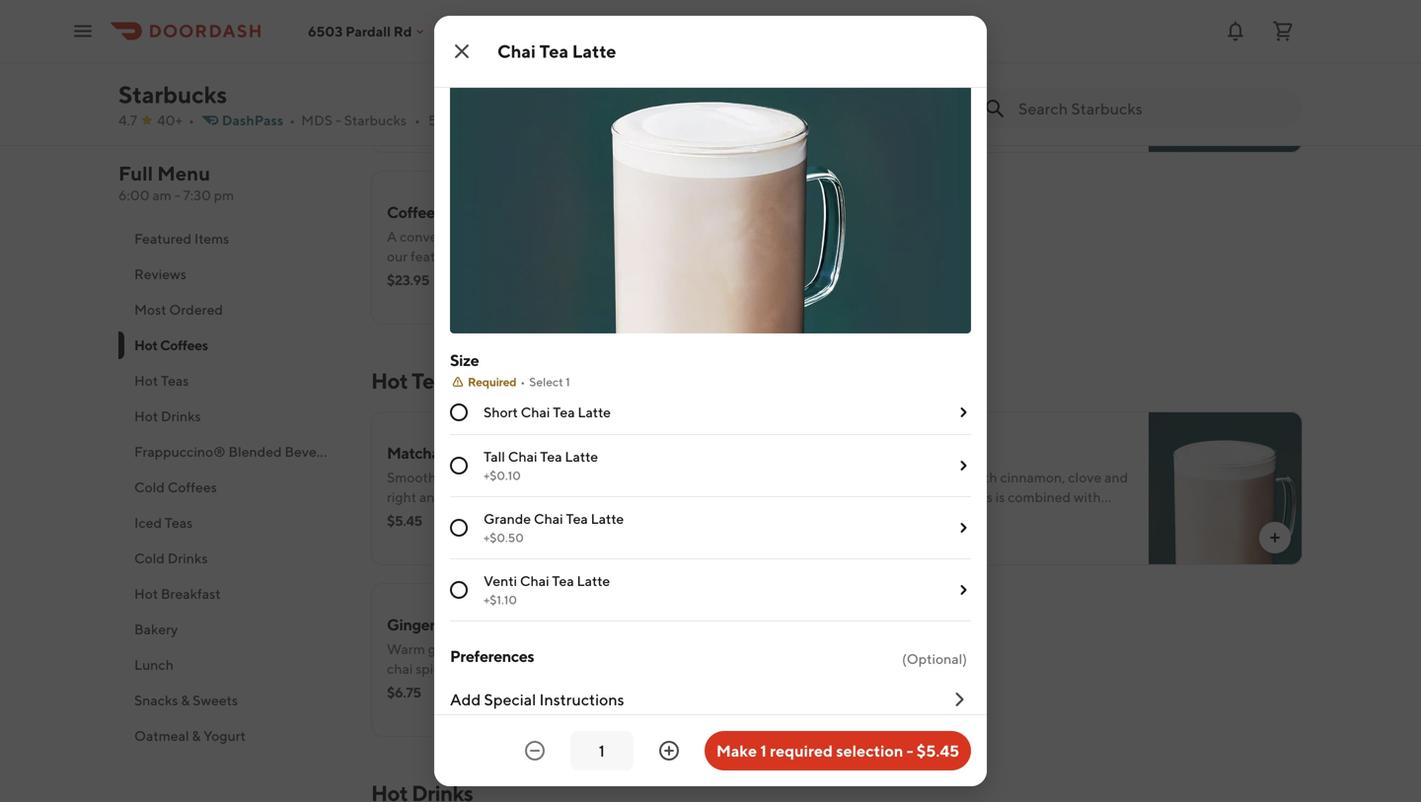 Task type: vqa. For each thing, say whether or not it's contained in the screenshot.
Frozen Drinks button
no



Task type: describe. For each thing, give the bounding box(es) containing it.
gingerbread
[[387, 616, 476, 634]]

mds
[[301, 112, 333, 128]]

featured items
[[134, 231, 229, 247]]

teas for iced teas button
[[165, 515, 193, 531]]

iced
[[134, 515, 162, 531]]

snacks
[[134, 693, 178, 709]]

of inside gingerbread oatmilk chai warm gingerbread notes, a cozy blend of chai spices and creamy oatmilk come together in a tea latte to create a unique, festive, feel-good moment.
[[629, 641, 642, 658]]

lunch
[[134, 657, 174, 673]]

chai inside "grande chai tea latte +$0.50"
[[534, 511, 563, 527]]

ft
[[460, 112, 469, 128]]

add item to cart image for gingerbread oatmilk chai
[[794, 702, 810, 718]]

add special instructions
[[450, 691, 625, 709]]

• right the 40+
[[189, 112, 194, 128]]

and inside gingerbread oatmilk chai warm gingerbread notes, a cozy blend of chai spices and creamy oatmilk come together in a tea latte to create a unique, festive, feel-good moment.
[[457, 661, 481, 677]]

hot for hot teas button
[[134, 373, 158, 389]]

creamy inside gingerbread oatmilk chai warm gingerbread notes, a cozy blend of chai spices and creamy oatmilk come together in a tea latte to create a unique, festive, feel-good moment.
[[484, 661, 530, 677]]

& for oatmeal
[[192, 728, 201, 745]]

6503 pardall rd
[[308, 23, 412, 39]]

special
[[484, 691, 536, 709]]

Current quantity is 1 number field
[[582, 741, 622, 762]]

teas up short chai tea latte radio
[[412, 368, 455, 394]]

- inside coffee traveler - dark roast a convenient carrier filled with 96 fl oz of brewed starbucks® dark roast coffee. $23.95
[[970, 31, 977, 50]]

filled
[[990, 57, 1022, 73]]

+$0.10
[[484, 469, 521, 483]]

latte inside the matcha tea latte smooth and creamy matcha sweetened just right and served with steamed milk. this favorite will transport your senses to pure green delight.
[[470, 444, 507, 463]]

• left 500
[[415, 112, 421, 128]]

40+
[[157, 112, 183, 128]]

0 vertical spatial starbucks
[[118, 80, 227, 109]]

blend®
[[567, 31, 621, 50]]

snacks & sweets
[[134, 693, 238, 709]]

to for latte
[[597, 509, 610, 525]]

hot teas inside button
[[134, 373, 189, 389]]

- left veranda
[[496, 31, 503, 50]]

favorite
[[387, 509, 435, 525]]

open menu image
[[71, 19, 95, 43]]

0 horizontal spatial a
[[459, 681, 466, 697]]

cold for cold coffees
[[134, 479, 165, 496]]

featured items button
[[118, 221, 348, 257]]

7:30
[[183, 187, 211, 203]]

hot for hot breakfast button
[[134, 586, 158, 602]]

carrier
[[947, 57, 987, 73]]

required
[[468, 375, 517, 389]]

coffee for coffee traveler - pike place® roast
[[387, 203, 435, 222]]

short chai tea latte
[[484, 404, 611, 421]]

traveler for pike
[[438, 203, 494, 222]]

coffee traveler - pike place® roast image
[[675, 171, 829, 325]]

tea inside the venti chai tea latte +$1.10
[[552, 573, 574, 590]]

coffee traveler - dark roast a convenient carrier filled with 96 fl oz of brewed starbucks® dark roast coffee. $23.95
[[861, 31, 1115, 117]]

oatmeal
[[134, 728, 189, 745]]

full menu 6:00 am - 7:30 pm
[[118, 162, 234, 203]]

reviews
[[134, 266, 186, 282]]

4.7
[[118, 112, 137, 128]]

• select 1
[[521, 375, 570, 389]]

iced teas button
[[118, 506, 348, 541]]

smooth
[[387, 470, 437, 486]]

hot teas button
[[118, 363, 348, 399]]

make 1 required selection - $5.45
[[717, 742, 960, 761]]

add
[[450, 691, 481, 709]]

teas for hot teas button
[[161, 373, 189, 389]]

iced teas
[[134, 515, 193, 531]]

come
[[582, 661, 617, 677]]

mds - starbucks • 500 ft
[[301, 112, 469, 128]]

0 vertical spatial and
[[439, 470, 463, 486]]

size
[[450, 351, 479, 370]]

hot down the most
[[134, 337, 158, 354]]

hot drinks
[[134, 408, 201, 425]]

2 vertical spatial roast
[[594, 203, 634, 222]]

grande
[[484, 511, 531, 527]]

feel-
[[435, 701, 465, 717]]

chai
[[387, 661, 413, 677]]

frappuccino® blended beverages button
[[118, 434, 351, 470]]

(optional)
[[903, 651, 968, 668]]

oz
[[1085, 57, 1100, 73]]

dashpass
[[222, 112, 284, 128]]

most ordered button
[[118, 292, 348, 328]]

most
[[134, 302, 166, 318]]

$23.95 for coffee traveler - veranda blend®
[[387, 100, 430, 117]]

chai tea latte inside chai tea latte dialog
[[498, 40, 617, 62]]

ordered
[[169, 302, 223, 318]]

Item Search search field
[[1019, 98, 1288, 119]]

most ordered
[[134, 302, 223, 318]]

0 vertical spatial roast
[[1015, 31, 1056, 50]]

oatmilk
[[479, 616, 535, 634]]

1 vertical spatial chai tea latte
[[861, 444, 961, 463]]

rd
[[394, 23, 412, 39]]

blended
[[229, 444, 282, 460]]

menu
[[157, 162, 210, 185]]

latte inside the venti chai tea latte +$1.10
[[577, 573, 610, 590]]

tea inside "grande chai tea latte +$0.50"
[[566, 511, 588, 527]]

creamy inside the matcha tea latte smooth and creamy matcha sweetened just right and served with steamed milk. this favorite will transport your senses to pure green delight.
[[466, 470, 512, 486]]

matcha
[[387, 444, 440, 463]]

add item to cart image for coffee traveler - pike place® roast
[[794, 289, 810, 305]]

cold for cold drinks
[[134, 550, 165, 567]]

- inside the full menu 6:00 am - 7:30 pm
[[174, 187, 180, 203]]

latte
[[492, 681, 520, 697]]

matcha tea latte image
[[675, 412, 829, 566]]

will
[[438, 509, 459, 525]]

pure
[[613, 509, 642, 525]]

add item to cart image for coffee traveler - dark roast
[[1268, 118, 1284, 133]]

- left pike at the left top
[[496, 203, 503, 222]]

lunch button
[[118, 648, 348, 683]]

gingerbread oatmilk chai warm gingerbread notes, a cozy blend of chai spices and creamy oatmilk come together in a tea latte to create a unique, festive, feel-good moment.
[[387, 616, 642, 717]]

grande chai tea latte +$0.50
[[484, 511, 624, 545]]

hot coffees
[[134, 337, 208, 354]]

coffees for cold coffees
[[168, 479, 217, 496]]

good
[[465, 701, 497, 717]]

green
[[387, 529, 423, 545]]

tea inside tall chai tea latte +$0.10
[[540, 449, 562, 465]]

& for snacks
[[181, 693, 190, 709]]

• inside size group
[[521, 375, 526, 389]]

6:00
[[118, 187, 150, 203]]

just
[[636, 470, 659, 486]]

chai inside gingerbread oatmilk chai warm gingerbread notes, a cozy blend of chai spices and creamy oatmilk come together in a tea latte to create a unique, festive, feel-good moment.
[[538, 616, 570, 634]]

coffee for coffee traveler - veranda blend®
[[387, 31, 435, 50]]

sweets
[[193, 693, 238, 709]]

1 horizontal spatial a
[[549, 641, 556, 658]]



Task type: locate. For each thing, give the bounding box(es) containing it.
dark down filled
[[989, 77, 1019, 93]]

close chai tea latte image
[[450, 39, 474, 63]]

1 vertical spatial drinks
[[168, 550, 208, 567]]

1 horizontal spatial hot teas
[[371, 368, 455, 394]]

coffee traveler - veranda blend®
[[387, 31, 621, 50]]

items
[[194, 231, 229, 247]]

instructions
[[540, 691, 625, 709]]

- right "selection"
[[907, 742, 914, 761]]

$23.95 for coffee traveler - pike place® roast
[[387, 272, 430, 288]]

coffee up a
[[861, 31, 909, 50]]

moment.
[[500, 701, 556, 717]]

0 horizontal spatial with
[[491, 489, 518, 506]]

to inside the matcha tea latte smooth and creamy matcha sweetened just right and served with steamed milk. this favorite will transport your senses to pure green delight.
[[597, 509, 610, 525]]

0 vertical spatial with
[[1024, 57, 1052, 73]]

- up carrier
[[970, 31, 977, 50]]

0 horizontal spatial chai tea latte
[[498, 40, 617, 62]]

hot up bakery
[[134, 586, 158, 602]]

cold inside button
[[134, 550, 165, 567]]

+$1.10
[[484, 593, 517, 607]]

drinks for hot drinks
[[161, 408, 201, 425]]

preferences
[[450, 647, 534, 666]]

coffee inside coffee traveler - dark roast a convenient carrier filled with 96 fl oz of brewed starbucks® dark roast coffee. $23.95
[[861, 31, 909, 50]]

& inside snacks & sweets button
[[181, 693, 190, 709]]

of
[[1102, 57, 1115, 73], [629, 641, 642, 658]]

gingerbread oatmilk chai image
[[675, 584, 829, 738]]

featured
[[134, 231, 192, 247]]

of right blend
[[629, 641, 642, 658]]

roast right place®
[[594, 203, 634, 222]]

teas inside button
[[161, 373, 189, 389]]

0 vertical spatial dark
[[980, 31, 1013, 50]]

& inside the oatmeal & yogurt button
[[192, 728, 201, 745]]

your
[[522, 509, 550, 525]]

tea inside the matcha tea latte smooth and creamy matcha sweetened just right and served with steamed milk. this favorite will transport your senses to pure green delight.
[[443, 444, 467, 463]]

frappuccino® blended beverages
[[134, 444, 351, 460]]

short
[[484, 404, 518, 421]]

cold up iced
[[134, 479, 165, 496]]

1 horizontal spatial chai tea latte
[[861, 444, 961, 463]]

1 vertical spatial to
[[523, 681, 536, 697]]

pike
[[506, 203, 536, 222]]

to for chai
[[523, 681, 536, 697]]

• left mds
[[290, 112, 295, 128]]

latte inside tall chai tea latte +$0.10
[[565, 449, 598, 465]]

coffees down frappuccino®
[[168, 479, 217, 496]]

and up will
[[420, 489, 443, 506]]

with inside coffee traveler - dark roast a convenient carrier filled with 96 fl oz of brewed starbucks® dark roast coffee. $23.95
[[1024, 57, 1052, 73]]

drinks inside cold drinks button
[[168, 550, 208, 567]]

dashpass •
[[222, 112, 295, 128]]

chai
[[498, 40, 536, 62], [521, 404, 550, 421], [861, 444, 893, 463], [508, 449, 538, 465], [534, 511, 563, 527], [520, 573, 550, 590], [538, 616, 570, 634]]

drinks for cold drinks
[[168, 550, 208, 567]]

1 vertical spatial roast
[[1022, 77, 1058, 93]]

creamy
[[466, 470, 512, 486], [484, 661, 530, 677]]

6503
[[308, 23, 343, 39]]

teas right iced
[[165, 515, 193, 531]]

drinks up frappuccino®
[[161, 408, 201, 425]]

create
[[539, 681, 579, 697]]

traveler for dark
[[912, 31, 968, 50]]

0 vertical spatial cold
[[134, 479, 165, 496]]

2 horizontal spatial a
[[581, 681, 589, 697]]

veranda
[[506, 31, 564, 50]]

festive,
[[387, 701, 432, 717]]

0 vertical spatial coffees
[[160, 337, 208, 354]]

a right the in
[[459, 681, 466, 697]]

traveler
[[438, 31, 494, 50], [912, 31, 968, 50], [438, 203, 494, 222]]

1 horizontal spatial to
[[597, 509, 610, 525]]

hot inside button
[[134, 408, 158, 425]]

coffee for coffee traveler - dark roast a convenient carrier filled with 96 fl oz of brewed starbucks® dark roast coffee. $23.95
[[861, 31, 909, 50]]

transport
[[462, 509, 520, 525]]

add special instructions button
[[450, 673, 972, 727]]

& right snacks
[[181, 693, 190, 709]]

coffee traveler - veranda blend® image
[[675, 0, 829, 153]]

96
[[1055, 57, 1071, 73]]

coffees
[[160, 337, 208, 354], [168, 479, 217, 496]]

notes,
[[508, 641, 546, 658]]

None radio
[[450, 582, 468, 599]]

oatmeal & yogurt button
[[118, 719, 348, 754]]

hot for hot drinks button at the left of page
[[134, 408, 158, 425]]

1 inside size group
[[566, 375, 570, 389]]

notification bell image
[[1224, 19, 1248, 43]]

0 vertical spatial &
[[181, 693, 190, 709]]

and up served
[[439, 470, 463, 486]]

0 vertical spatial to
[[597, 509, 610, 525]]

1 horizontal spatial $5.45
[[917, 742, 960, 761]]

to
[[597, 509, 610, 525], [523, 681, 536, 697]]

bakery
[[134, 622, 178, 638]]

$6.75
[[387, 685, 421, 701]]

selection
[[837, 742, 904, 761]]

traveler right rd
[[438, 31, 494, 50]]

chai tea latte image
[[1149, 412, 1303, 566]]

coffee.
[[1061, 77, 1104, 93]]

1 vertical spatial creamy
[[484, 661, 530, 677]]

starbucks right mds
[[344, 112, 407, 128]]

convenient
[[874, 57, 944, 73]]

roast up '96'
[[1015, 31, 1056, 50]]

1 vertical spatial 1
[[761, 742, 767, 761]]

traveler inside coffee traveler - dark roast a convenient carrier filled with 96 fl oz of brewed starbucks® dark roast coffee. $23.95
[[912, 31, 968, 50]]

with left '96'
[[1024, 57, 1052, 73]]

coffee traveler - pike place® roast
[[387, 203, 634, 222]]

starbucks up 40+ •
[[118, 80, 227, 109]]

traveler up carrier
[[912, 31, 968, 50]]

add item to cart image
[[794, 118, 810, 133]]

chai tea latte dialog
[[434, 0, 987, 787]]

1 horizontal spatial starbucks
[[344, 112, 407, 128]]

Short Chai Tea Latte radio
[[450, 404, 468, 422]]

a up oatmilk
[[549, 641, 556, 658]]

am
[[152, 187, 172, 203]]

coffees down most ordered
[[160, 337, 208, 354]]

coffee down mds - starbucks • 500 ft
[[387, 203, 435, 222]]

steamed
[[521, 489, 575, 506]]

warm
[[387, 641, 425, 658]]

2 vertical spatial and
[[457, 661, 481, 677]]

decrease quantity by 1 image
[[523, 740, 547, 763]]

reviews button
[[118, 257, 348, 292]]

$5.45 inside button
[[917, 742, 960, 761]]

cold coffees
[[134, 479, 217, 496]]

- right mds
[[336, 112, 341, 128]]

to up moment. on the bottom
[[523, 681, 536, 697]]

gingerbread
[[428, 641, 505, 658]]

1 vertical spatial of
[[629, 641, 642, 658]]

oatmeal & yogurt
[[134, 728, 246, 745]]

bakery button
[[118, 612, 348, 648]]

pardall
[[346, 23, 391, 39]]

creamy down tall on the left bottom of the page
[[466, 470, 512, 486]]

tall chai tea latte +$0.10
[[484, 449, 598, 483]]

0 horizontal spatial of
[[629, 641, 642, 658]]

$23.95 inside coffee traveler - dark roast a convenient carrier filled with 96 fl oz of brewed starbucks® dark roast coffee. $23.95
[[861, 100, 903, 117]]

matcha
[[515, 470, 561, 486]]

increase quantity by 1 image
[[657, 740, 681, 763]]

1 vertical spatial dark
[[989, 77, 1019, 93]]

drinks inside hot drinks button
[[161, 408, 201, 425]]

roast down '96'
[[1022, 77, 1058, 93]]

brewed
[[861, 77, 909, 93]]

0 horizontal spatial &
[[181, 693, 190, 709]]

0 vertical spatial drinks
[[161, 408, 201, 425]]

hot up hot drinks
[[134, 373, 158, 389]]

this
[[610, 489, 636, 506]]

teas down hot coffees
[[161, 373, 189, 389]]

1 horizontal spatial of
[[1102, 57, 1115, 73]]

hot teas up short chai tea latte radio
[[371, 368, 455, 394]]

0 vertical spatial chai tea latte
[[498, 40, 617, 62]]

senses
[[553, 509, 595, 525]]

hot teas up hot drinks
[[134, 373, 189, 389]]

and
[[439, 470, 463, 486], [420, 489, 443, 506], [457, 661, 481, 677]]

1 cold from the top
[[134, 479, 165, 496]]

venti chai tea latte +$1.10
[[484, 573, 610, 607]]

with down +$0.10
[[491, 489, 518, 506]]

• left select
[[521, 375, 526, 389]]

1 vertical spatial and
[[420, 489, 443, 506]]

to inside gingerbread oatmilk chai warm gingerbread notes, a cozy blend of chai spices and creamy oatmilk come together in a tea latte to create a unique, festive, feel-good moment.
[[523, 681, 536, 697]]

chai inside tall chai tea latte +$0.10
[[508, 449, 538, 465]]

& left yogurt
[[192, 728, 201, 745]]

cold inside button
[[134, 479, 165, 496]]

1 horizontal spatial 1
[[761, 742, 767, 761]]

6503 pardall rd button
[[308, 23, 428, 39]]

a
[[861, 57, 871, 73]]

1 vertical spatial with
[[491, 489, 518, 506]]

None radio
[[450, 457, 468, 475], [450, 519, 468, 537], [450, 457, 468, 475], [450, 519, 468, 537]]

of right oz
[[1102, 57, 1115, 73]]

spices
[[416, 661, 455, 677]]

&
[[181, 693, 190, 709], [192, 728, 201, 745]]

a down come on the bottom of the page
[[581, 681, 589, 697]]

dark up filled
[[980, 31, 1013, 50]]

chai inside the venti chai tea latte +$1.10
[[520, 573, 550, 590]]

0 vertical spatial 1
[[566, 375, 570, 389]]

0 horizontal spatial $5.45
[[387, 513, 422, 529]]

cold drinks button
[[118, 541, 348, 577]]

1 vertical spatial starbucks
[[344, 112, 407, 128]]

1
[[566, 375, 570, 389], [761, 742, 767, 761]]

1 horizontal spatial &
[[192, 728, 201, 745]]

cozy
[[559, 641, 588, 658]]

fl
[[1074, 57, 1082, 73]]

0 vertical spatial $5.45
[[387, 513, 422, 529]]

drinks
[[161, 408, 201, 425], [168, 550, 208, 567]]

1 inside button
[[761, 742, 767, 761]]

1 vertical spatial &
[[192, 728, 201, 745]]

and down the gingerbread
[[457, 661, 481, 677]]

40+ •
[[157, 112, 194, 128]]

1 right select
[[566, 375, 570, 389]]

500
[[428, 112, 457, 128]]

2 cold from the top
[[134, 550, 165, 567]]

of inside coffee traveler - dark roast a convenient carrier filled with 96 fl oz of brewed starbucks® dark roast coffee. $23.95
[[1102, 57, 1115, 73]]

1 right 'make'
[[761, 742, 767, 761]]

$23.95
[[387, 100, 430, 117], [861, 100, 903, 117], [387, 272, 430, 288]]

coffee left close chai tea latte icon
[[387, 31, 435, 50]]

coffees for hot coffees
[[160, 337, 208, 354]]

1 horizontal spatial with
[[1024, 57, 1052, 73]]

drinks up breakfast
[[168, 550, 208, 567]]

traveler left pike at the left top
[[438, 203, 494, 222]]

0 vertical spatial creamy
[[466, 470, 512, 486]]

coffee traveler - dark roast image
[[1149, 0, 1303, 153]]

- right am on the left of the page
[[174, 187, 180, 203]]

1 vertical spatial cold
[[134, 550, 165, 567]]

- inside button
[[907, 742, 914, 761]]

$5.45 down right
[[387, 513, 422, 529]]

size group
[[450, 350, 972, 622]]

pm
[[214, 187, 234, 203]]

served
[[446, 489, 488, 506]]

hot up frappuccino®
[[134, 408, 158, 425]]

blend
[[590, 641, 627, 658]]

0 vertical spatial of
[[1102, 57, 1115, 73]]

hot up matcha
[[371, 368, 408, 394]]

with inside the matcha tea latte smooth and creamy matcha sweetened just right and served with steamed milk. this favorite will transport your senses to pure green delight.
[[491, 489, 518, 506]]

1 vertical spatial coffees
[[168, 479, 217, 496]]

traveler for veranda
[[438, 31, 494, 50]]

hot breakfast button
[[118, 577, 348, 612]]

latte inside "grande chai tea latte +$0.50"
[[591, 511, 624, 527]]

0 items, open order cart image
[[1272, 19, 1296, 43]]

+$0.50
[[484, 531, 524, 545]]

teas
[[412, 368, 455, 394], [161, 373, 189, 389], [165, 515, 193, 531]]

delight.
[[426, 529, 474, 545]]

0 horizontal spatial hot teas
[[134, 373, 189, 389]]

together
[[387, 681, 442, 697]]

coffees inside button
[[168, 479, 217, 496]]

starbucks®
[[911, 77, 987, 93]]

teas inside button
[[165, 515, 193, 531]]

0 horizontal spatial starbucks
[[118, 80, 227, 109]]

to down milk.
[[597, 509, 610, 525]]

$5.45
[[387, 513, 422, 529], [917, 742, 960, 761]]

$5.45 right "selection"
[[917, 742, 960, 761]]

1 vertical spatial $5.45
[[917, 742, 960, 761]]

beverages
[[285, 444, 351, 460]]

0 horizontal spatial to
[[523, 681, 536, 697]]

right
[[387, 489, 417, 506]]

creamy up 'latte' at the left bottom of page
[[484, 661, 530, 677]]

hot drinks button
[[118, 399, 348, 434]]

cold down iced
[[134, 550, 165, 567]]

roast
[[1015, 31, 1056, 50], [1022, 77, 1058, 93], [594, 203, 634, 222]]

add item to cart image
[[1268, 118, 1284, 133], [794, 289, 810, 305], [1268, 530, 1284, 546], [794, 702, 810, 718]]

0 horizontal spatial 1
[[566, 375, 570, 389]]



